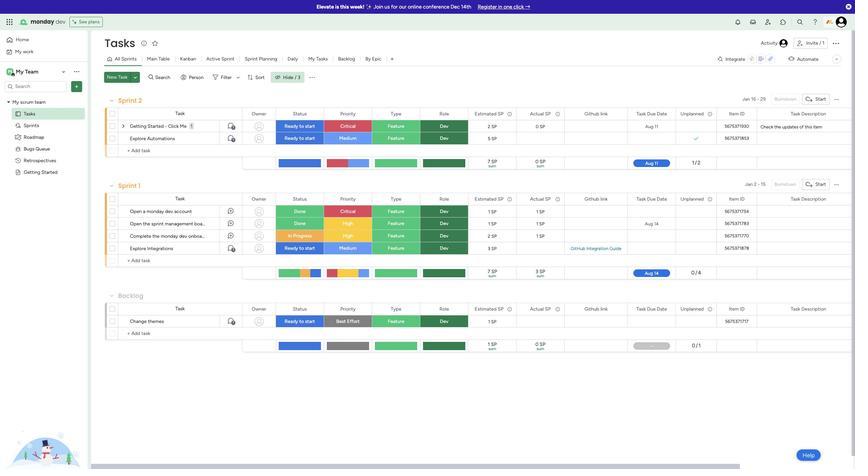 Task type: vqa. For each thing, say whether or not it's contained in the screenshot.
"Due Date" "field"
no



Task type: describe. For each thing, give the bounding box(es) containing it.
hide
[[283, 74, 293, 80]]

3 ready to start from the top
[[285, 245, 315, 251]]

sprint 2
[[118, 96, 142, 105]]

estimated for first estimated sp field from the bottom
[[475, 306, 497, 312]]

✨
[[366, 4, 372, 10]]

change themes
[[130, 319, 164, 325]]

filter
[[221, 74, 232, 80]]

5675371754
[[725, 209, 749, 214]]

3 unplanned from the top
[[681, 306, 704, 312]]

see
[[79, 19, 87, 25]]

1 horizontal spatial menu image
[[834, 182, 840, 187]]

sprint for sprint 2
[[118, 96, 137, 105]]

my work button
[[4, 46, 74, 57]]

plans
[[88, 19, 100, 25]]

my tasks button
[[303, 54, 333, 65]]

3 for 3 sp
[[488, 246, 490, 251]]

1 status field from the top
[[291, 110, 309, 118]]

integrations
[[147, 246, 173, 252]]

getting started
[[24, 169, 58, 175]]

1 github link field from the top
[[583, 110, 610, 118]]

actual sp for third actual sp field from the bottom of the page
[[530, 111, 551, 117]]

invite
[[807, 40, 819, 46]]

5 feature from the top
[[388, 233, 404, 239]]

in
[[288, 233, 292, 239]]

4 dev from the top
[[440, 221, 449, 227]]

active sprint button
[[201, 54, 240, 65]]

3 owner from the top
[[252, 306, 266, 312]]

3 status field from the top
[[291, 305, 309, 313]]

1 vertical spatial this
[[805, 124, 812, 130]]

start for sprint 2
[[816, 96, 826, 102]]

3 sp sum
[[536, 269, 545, 278]]

hide / 3
[[283, 74, 300, 80]]

→
[[525, 4, 531, 10]]

1 role field from the top
[[438, 110, 451, 118]]

christina overa image
[[836, 17, 847, 28]]

themes
[[148, 319, 164, 325]]

filter button
[[210, 72, 242, 83]]

3 priority field from the top
[[339, 305, 358, 313]]

account
[[174, 209, 192, 215]]

task due date for 3rd task due date field from the top
[[637, 306, 667, 312]]

task inside button
[[118, 74, 128, 80]]

1 vertical spatial -
[[165, 123, 167, 129]]

daily button
[[283, 54, 303, 65]]

table
[[158, 56, 170, 62]]

3 feature from the top
[[388, 209, 404, 215]]

apps image
[[780, 19, 787, 25]]

menu image
[[834, 97, 840, 102]]

my work
[[15, 49, 33, 54]]

register in one click →
[[478, 4, 531, 10]]

2 ready to start from the top
[[285, 135, 315, 141]]

7 sp sum for 2nd + add task text box from the top
[[488, 269, 497, 278]]

2 estimated sp from the top
[[475, 196, 504, 202]]

1 0 sp sum from the top
[[536, 159, 546, 168]]

7 feature from the top
[[388, 319, 404, 325]]

1 button for explore automations
[[220, 132, 242, 145]]

4 to from the top
[[299, 319, 304, 325]]

role for 2nd role field from the top of the page
[[440, 196, 449, 202]]

7 sp sum for 2nd + add task text box from the bottom
[[488, 159, 497, 168]]

+ Add task text field
[[122, 330, 239, 338]]

getting started - click me
[[130, 123, 187, 129]]

home button
[[4, 34, 74, 45]]

2 estimated sp field from the top
[[473, 195, 505, 203]]

status for 1st status field from the bottom of the page
[[293, 306, 307, 312]]

6 feature from the top
[[388, 245, 404, 251]]

my for my team
[[16, 68, 24, 75]]

1 item id field from the top
[[728, 110, 747, 118]]

1 description from the top
[[802, 111, 826, 117]]

invite members image
[[765, 19, 772, 25]]

person
[[189, 74, 204, 80]]

sprint for sprint 1
[[118, 182, 137, 190]]

started for getting started - click me
[[148, 123, 164, 129]]

jan 2 - 15 button
[[743, 179, 769, 190]]

Search field
[[154, 73, 174, 82]]

getting for getting started
[[24, 169, 40, 175]]

2 task description from the top
[[791, 196, 826, 202]]

0 vertical spatial menu image
[[309, 74, 316, 81]]

1 ready to start from the top
[[285, 123, 315, 129]]

start for sprint 1
[[816, 182, 826, 187]]

epic
[[372, 56, 382, 62]]

3 task due date field from the top
[[635, 305, 669, 313]]

all
[[115, 56, 120, 62]]

column information image for third unplanned field from the top
[[708, 306, 713, 312]]

automate
[[797, 56, 819, 62]]

progress
[[293, 233, 312, 239]]

workspace selection element
[[7, 68, 39, 76]]

activity button
[[758, 38, 791, 49]]

1 task description field from the top
[[789, 110, 828, 118]]

0 vertical spatial 3
[[298, 74, 300, 80]]

backlog for backlog button
[[338, 56, 355, 62]]

the for complete
[[152, 233, 160, 239]]

1 button for getting started - click me
[[220, 120, 242, 132]]

online
[[408, 4, 422, 10]]

scrum
[[20, 99, 33, 105]]

1 + add task text field from the top
[[122, 147, 239, 155]]

see plans
[[79, 19, 100, 25]]

management
[[165, 221, 193, 227]]

4
[[698, 270, 701, 276]]

date for 3rd task due date field from the bottom of the page
[[657, 111, 667, 117]]

date for 3rd task due date field from the top
[[657, 306, 667, 312]]

my team
[[16, 68, 38, 75]]

- for 1
[[758, 182, 760, 187]]

updates
[[782, 124, 799, 130]]

sprints inside button
[[121, 56, 137, 62]]

home
[[16, 37, 29, 43]]

actual sp for 1st actual sp field from the bottom
[[530, 306, 551, 312]]

kanban button
[[175, 54, 201, 65]]

1 task description from the top
[[791, 111, 826, 117]]

1 medium from the top
[[339, 135, 357, 141]]

0 vertical spatial dev
[[56, 18, 65, 26]]

jan 2 - 15
[[745, 182, 766, 187]]

check
[[761, 124, 774, 130]]

1 unplanned field from the top
[[679, 110, 706, 118]]

sprint planning
[[245, 56, 277, 62]]

1 start from the top
[[305, 123, 315, 129]]

daily
[[288, 56, 298, 62]]

14
[[654, 221, 659, 226]]

sprint planning button
[[240, 54, 283, 65]]

3 ready from the top
[[285, 245, 298, 251]]

1 item id from the top
[[729, 111, 745, 117]]

actual sp for 2nd actual sp field from the top
[[530, 196, 551, 202]]

3 for 3 sp sum
[[536, 269, 538, 275]]

aug 14
[[645, 221, 659, 226]]

3 type field from the top
[[389, 305, 403, 313]]

5675371878
[[725, 246, 749, 251]]

sum inside 3 sp sum
[[537, 274, 544, 278]]

priority for first priority field from the top
[[340, 111, 356, 117]]

1 inside button
[[823, 40, 825, 46]]

6 dev from the top
[[440, 245, 449, 251]]

1 done from the top
[[294, 209, 306, 215]]

3 item id field from the top
[[728, 305, 747, 313]]

conference
[[423, 4, 450, 10]]

sprint for sprint planning
[[245, 56, 258, 62]]

sort
[[255, 74, 265, 80]]

2 item id from the top
[[729, 196, 745, 202]]

4 ready to start from the top
[[285, 319, 315, 325]]

select product image
[[6, 19, 13, 25]]

0 horizontal spatial tasks
[[24, 111, 35, 117]]

1 ready from the top
[[285, 123, 298, 129]]

1 actual from the top
[[530, 111, 544, 117]]

invite / 1
[[807, 40, 825, 46]]

github integration guide link
[[570, 246, 623, 251]]

estimated for 2nd estimated sp field from the bottom of the page
[[475, 196, 497, 202]]

retrospectives
[[24, 158, 56, 163]]

/ for 1 / 2
[[695, 160, 697, 166]]

1 2 sp from the top
[[488, 124, 497, 129]]

29
[[761, 96, 766, 102]]

2 priority field from the top
[[339, 195, 358, 203]]

one
[[504, 4, 512, 10]]

show board description image
[[140, 40, 148, 47]]

2 unplanned field from the top
[[679, 195, 706, 203]]

1 estimated sp from the top
[[475, 111, 504, 117]]

workspace image
[[7, 68, 13, 75]]

Backlog field
[[117, 292, 145, 300]]

monday for complete
[[161, 233, 178, 239]]

0 vertical spatial tasks
[[105, 35, 135, 51]]

2 role field from the top
[[438, 195, 451, 203]]

help button
[[797, 450, 821, 461]]

new task button
[[104, 72, 130, 83]]

start button for sprint 2
[[802, 94, 830, 105]]

2 github link from the top
[[585, 196, 608, 202]]

2 owner from the top
[[252, 196, 266, 202]]

my for my scrum team
[[12, 99, 19, 105]]

monday dev
[[31, 18, 65, 26]]

5 dev from the top
[[440, 233, 449, 239]]

2 github link field from the top
[[583, 195, 610, 203]]

5675371770
[[725, 233, 749, 239]]

tasks inside button
[[316, 56, 328, 62]]

open the sprint management board
[[130, 221, 207, 227]]

jan for sprint 2
[[743, 96, 750, 102]]

5 sp
[[488, 136, 497, 141]]

item
[[813, 124, 822, 130]]

1 vertical spatial sprints
[[24, 123, 39, 128]]

explore for explore integrations
[[130, 246, 146, 252]]

integrate
[[726, 56, 745, 62]]

1 button for change themes
[[220, 315, 242, 328]]

1 github from the top
[[585, 111, 600, 117]]

flow
[[214, 233, 224, 239]]

explore for explore automations
[[130, 136, 146, 142]]

sort button
[[244, 72, 269, 83]]

bugs
[[24, 146, 34, 152]]

sprint
[[151, 221, 164, 227]]

link for third github link field from the bottom of the page
[[601, 111, 608, 117]]

2 item id field from the top
[[728, 195, 747, 203]]

2 medium from the top
[[339, 245, 357, 251]]

getting for getting started - click me
[[130, 123, 147, 129]]

lottie animation element
[[0, 400, 88, 469]]

3 actual from the top
[[530, 306, 544, 312]]

5675371717
[[725, 319, 749, 324]]

sum inside 1 sp sum
[[489, 347, 496, 351]]

2 high from the top
[[343, 233, 353, 239]]

explore automations
[[130, 136, 175, 142]]

item for 3rd the "item id" field from the bottom
[[729, 111, 739, 117]]

3 task description from the top
[[791, 306, 826, 312]]

2 unplanned from the top
[[681, 196, 704, 202]]

1 github link from the top
[[585, 111, 608, 117]]

1 type from the top
[[391, 111, 402, 117]]

my scrum team
[[12, 99, 46, 105]]

2 github from the top
[[585, 196, 600, 202]]

3 actual sp field from the top
[[528, 305, 553, 313]]

3 description from the top
[[802, 306, 826, 312]]

item for 1st the "item id" field from the bottom of the page
[[729, 306, 739, 312]]

1 to from the top
[[299, 123, 304, 129]]

column information image for third actual sp field from the bottom of the page
[[555, 111, 561, 117]]

new task
[[107, 74, 128, 80]]

3 unplanned field from the top
[[679, 305, 706, 313]]

task due date for 3rd task due date field from the bottom of the page
[[637, 111, 667, 117]]

3 start from the top
[[305, 245, 315, 251]]

2 dev from the top
[[440, 135, 449, 141]]

0 vertical spatial this
[[340, 4, 349, 10]]

critical for feature
[[340, 209, 356, 215]]

3 github link field from the top
[[583, 305, 610, 313]]

me
[[180, 123, 187, 129]]

due for second task due date field from the bottom of the page
[[647, 196, 656, 202]]

1 dev from the top
[[440, 123, 449, 129]]

column information image for 1st actual sp field from the bottom
[[555, 306, 561, 312]]

team
[[35, 99, 46, 105]]

invite / 1 button
[[794, 38, 828, 49]]

Sprint 1 field
[[117, 182, 142, 190]]

2 2 sp from the top
[[488, 234, 497, 239]]

2 actual from the top
[[530, 196, 544, 202]]

started for getting started
[[41, 169, 58, 175]]

queue
[[36, 146, 50, 152]]

add to favorites image
[[152, 40, 159, 47]]

11
[[655, 124, 658, 129]]

1 task due date field from the top
[[635, 110, 669, 118]]

2 task due date field from the top
[[635, 195, 669, 203]]

4 feature from the top
[[388, 221, 404, 227]]

2 status field from the top
[[291, 195, 309, 203]]

estimated for first estimated sp field
[[475, 111, 497, 117]]

effort
[[347, 319, 360, 325]]

2 inside sprint 2 field
[[138, 96, 142, 105]]

7 for 2nd + add task text box from the bottom
[[488, 159, 490, 165]]

autopilot image
[[789, 54, 795, 63]]



Task type: locate. For each thing, give the bounding box(es) containing it.
my inside button
[[308, 56, 315, 62]]

board
[[194, 221, 207, 227]]

this right of
[[805, 124, 812, 130]]

status for third status field from the bottom
[[293, 111, 307, 117]]

Type field
[[389, 110, 403, 118], [389, 195, 403, 203], [389, 305, 403, 313]]

list box containing my scrum team
[[0, 95, 88, 271]]

0 vertical spatial unplanned
[[681, 111, 704, 117]]

sum
[[489, 164, 496, 168], [537, 164, 544, 168], [489, 274, 496, 278], [537, 274, 544, 278], [489, 347, 496, 351], [537, 347, 544, 351]]

0 vertical spatial task description field
[[789, 110, 828, 118]]

2 vertical spatial actual sp field
[[528, 305, 553, 313]]

2 vertical spatial owner
[[252, 306, 266, 312]]

my right daily
[[308, 56, 315, 62]]

5675371853
[[725, 136, 749, 141]]

arrow down image
[[234, 73, 242, 81]]

2 done from the top
[[294, 221, 306, 227]]

sp inside 3 sp sum
[[540, 269, 545, 275]]

dev for open
[[165, 209, 173, 215]]

1 status from the top
[[293, 111, 307, 117]]

item id field up '5675371754'
[[728, 195, 747, 203]]

1 vertical spatial started
[[41, 169, 58, 175]]

1 vertical spatial owner field
[[250, 195, 268, 203]]

0 horizontal spatial backlog
[[118, 292, 144, 300]]

sp inside 1 sp sum
[[491, 342, 497, 348]]

2 vertical spatial the
[[152, 233, 160, 239]]

roadmap
[[24, 134, 44, 140]]

1 open from the top
[[130, 209, 142, 215]]

0 vertical spatial actual
[[530, 111, 544, 117]]

backlog inside field
[[118, 292, 144, 300]]

0 vertical spatial start
[[816, 96, 826, 102]]

1 vertical spatial github
[[585, 196, 600, 202]]

id for 1st the "item id" field from the bottom of the page
[[740, 306, 745, 312]]

notifications image
[[735, 19, 742, 25]]

aug left 11
[[646, 124, 654, 129]]

0 vertical spatial type field
[[389, 110, 403, 118]]

Github link field
[[583, 110, 610, 118], [583, 195, 610, 203], [583, 305, 610, 313]]

5
[[488, 136, 491, 141]]

1 vertical spatial task due date field
[[635, 195, 669, 203]]

2 task description field from the top
[[789, 195, 828, 203]]

0 vertical spatial 0 sp sum
[[536, 159, 546, 168]]

3 actual sp from the top
[[530, 306, 551, 312]]

2 priority from the top
[[340, 196, 356, 202]]

7 dev from the top
[[440, 319, 449, 325]]

2 description from the top
[[802, 196, 826, 202]]

my
[[15, 49, 22, 54], [308, 56, 315, 62], [16, 68, 24, 75], [12, 99, 19, 105]]

github integration guide
[[571, 246, 622, 251]]

sprint inside field
[[118, 182, 137, 190]]

1 vertical spatial github link
[[585, 196, 608, 202]]

priority for 2nd priority field from the bottom of the page
[[340, 196, 356, 202]]

1 vertical spatial priority
[[340, 196, 356, 202]]

1 vertical spatial done
[[294, 221, 306, 227]]

1 role from the top
[[440, 111, 449, 117]]

1 vertical spatial estimated sp field
[[473, 195, 505, 203]]

1 vertical spatial unplanned
[[681, 196, 704, 202]]

column information image for second unplanned field from the bottom
[[708, 196, 713, 202]]

0 vertical spatial explore
[[130, 136, 146, 142]]

priority
[[340, 111, 356, 117], [340, 196, 356, 202], [340, 306, 356, 312]]

1 owner field from the top
[[250, 110, 268, 118]]

explore
[[130, 136, 146, 142], [130, 246, 146, 252]]

0 vertical spatial estimated sp field
[[473, 110, 505, 118]]

0 horizontal spatial 3
[[298, 74, 300, 80]]

critical for ready to start
[[340, 123, 356, 129]]

dev down management
[[179, 233, 187, 239]]

caret down image
[[7, 100, 10, 105]]

2 feature from the top
[[388, 135, 404, 141]]

+ add task text field down 'automations'
[[122, 147, 239, 155]]

0 vertical spatial done
[[294, 209, 306, 215]]

- right 16
[[757, 96, 759, 102]]

7 sp sum down 5 sp
[[488, 159, 497, 168]]

task due date
[[637, 111, 667, 117], [637, 196, 667, 202], [637, 306, 667, 312]]

sp
[[498, 111, 504, 117], [545, 111, 551, 117], [492, 124, 497, 129], [540, 124, 545, 129], [492, 136, 497, 141], [491, 159, 497, 165], [540, 159, 546, 165], [498, 196, 504, 202], [545, 196, 551, 202], [491, 209, 497, 214], [539, 209, 545, 214], [491, 221, 497, 226], [539, 221, 545, 226], [492, 234, 497, 239], [539, 234, 545, 239], [492, 246, 497, 251], [491, 269, 497, 275], [540, 269, 545, 275], [498, 306, 504, 312], [545, 306, 551, 312], [491, 319, 497, 324], [491, 342, 497, 348], [540, 342, 546, 348]]

+ add task text field down integrations at the bottom of the page
[[122, 257, 239, 265]]

column information image
[[507, 196, 513, 202], [555, 196, 561, 202], [555, 306, 561, 312], [708, 306, 713, 312]]

a
[[143, 209, 145, 215]]

1 horizontal spatial started
[[148, 123, 164, 129]]

click
[[514, 4, 524, 10]]

Tasks field
[[103, 35, 137, 51]]

by epic button
[[360, 54, 387, 65]]

started up explore automations
[[148, 123, 164, 129]]

for
[[391, 4, 398, 10]]

aug left "14"
[[645, 221, 653, 226]]

Sprint 2 field
[[117, 96, 144, 105]]

id up '5675371754'
[[740, 196, 745, 202]]

our
[[399, 4, 407, 10]]

Role field
[[438, 110, 451, 118], [438, 195, 451, 203], [438, 305, 451, 313]]

+ Add task text field
[[122, 147, 239, 155], [122, 257, 239, 265]]

by epic
[[366, 56, 382, 62]]

ready
[[285, 123, 298, 129], [285, 135, 298, 141], [285, 245, 298, 251], [285, 319, 298, 325]]

1 vertical spatial id
[[740, 196, 745, 202]]

1 priority field from the top
[[339, 110, 358, 118]]

1 high from the top
[[343, 221, 353, 227]]

1 vertical spatial actual
[[530, 196, 544, 202]]

1 vertical spatial type
[[391, 196, 402, 202]]

the for check
[[775, 124, 781, 130]]

0 vertical spatial start button
[[802, 94, 830, 105]]

role for first role field from the bottom of the page
[[440, 306, 449, 312]]

tasks left backlog button
[[316, 56, 328, 62]]

3 type from the top
[[391, 306, 402, 312]]

1 vertical spatial 0 sp sum
[[536, 342, 546, 351]]

sprints
[[121, 56, 137, 62], [24, 123, 39, 128]]

join
[[374, 4, 383, 10]]

0
[[536, 124, 539, 129], [536, 159, 539, 165], [692, 270, 695, 276], [536, 342, 539, 348], [692, 343, 695, 349]]

0 horizontal spatial getting
[[24, 169, 40, 175]]

/ for 0 / 1
[[696, 343, 698, 349]]

link for 3rd github link field
[[601, 306, 608, 312]]

3 github link from the top
[[585, 306, 608, 312]]

1 vertical spatial link
[[601, 196, 608, 202]]

jan left 15
[[745, 182, 753, 187]]

5675371930
[[725, 124, 749, 129]]

0 vertical spatial aug
[[646, 124, 654, 129]]

backlog up change
[[118, 292, 144, 300]]

list box
[[0, 95, 88, 271]]

1 vertical spatial 7 sp sum
[[488, 269, 497, 278]]

3 item id from the top
[[729, 306, 745, 312]]

item up '5675371754'
[[729, 196, 739, 202]]

column information image for first estimated sp field
[[507, 111, 513, 117]]

sprints right all
[[121, 56, 137, 62]]

2 explore from the top
[[130, 246, 146, 252]]

menu image
[[309, 74, 316, 81], [834, 182, 840, 187]]

due
[[647, 111, 656, 117], [647, 196, 656, 202], [647, 306, 656, 312]]

2 vertical spatial status field
[[291, 305, 309, 313]]

item id up '5675371754'
[[729, 196, 745, 202]]

Owner field
[[250, 110, 268, 118], [250, 195, 268, 203], [250, 305, 268, 313]]

- for 2
[[757, 96, 759, 102]]

sprint 1
[[118, 182, 141, 190]]

- left click
[[165, 123, 167, 129]]

public board image
[[15, 169, 21, 176]]

/ for hide / 3
[[295, 74, 297, 80]]

date for second task due date field from the bottom of the page
[[657, 196, 667, 202]]

2 date from the top
[[657, 196, 667, 202]]

open left a
[[130, 209, 142, 215]]

main
[[147, 56, 157, 62]]

aug 11
[[646, 124, 658, 129]]

- left 15
[[758, 182, 760, 187]]

1 vertical spatial date
[[657, 196, 667, 202]]

2 role from the top
[[440, 196, 449, 202]]

2 vertical spatial role field
[[438, 305, 451, 313]]

jan for sprint 1
[[745, 182, 753, 187]]

3 due from the top
[[647, 306, 656, 312]]

kanban
[[180, 56, 196, 62]]

tasks up all
[[105, 35, 135, 51]]

Status field
[[291, 110, 309, 118], [291, 195, 309, 203], [291, 305, 309, 313]]

2 7 from the top
[[488, 269, 490, 275]]

0 vertical spatial monday
[[31, 18, 54, 26]]

dev up open the sprint management board
[[165, 209, 173, 215]]

open up complete on the left of page
[[130, 221, 142, 227]]

the right check
[[775, 124, 781, 130]]

explore left 'automations'
[[130, 136, 146, 142]]

bugs queue
[[24, 146, 50, 152]]

priority for first priority field from the bottom
[[340, 306, 356, 312]]

1 id from the top
[[740, 111, 745, 117]]

3 to from the top
[[299, 245, 304, 251]]

1 button for explore integrations
[[220, 242, 242, 255]]

3 inside 3 sp sum
[[536, 269, 538, 275]]

15
[[761, 182, 766, 187]]

1 vertical spatial backlog
[[118, 292, 144, 300]]

integration
[[587, 246, 609, 251]]

0 vertical spatial -
[[757, 96, 759, 102]]

2 actual sp field from the top
[[528, 195, 553, 203]]

help image
[[812, 19, 819, 25]]

1 vertical spatial actual sp
[[530, 196, 551, 202]]

all sprints button
[[104, 54, 142, 65]]

angle down image
[[134, 75, 137, 80]]

2 vertical spatial estimated sp
[[475, 306, 504, 312]]

item id field up 5675371717
[[728, 305, 747, 313]]

elevate
[[317, 4, 334, 10]]

2 vertical spatial priority field
[[339, 305, 358, 313]]

0 vertical spatial item id field
[[728, 110, 747, 118]]

1 inside 1 sp sum
[[488, 342, 490, 348]]

explore integrations
[[130, 246, 173, 252]]

dapulse integrations image
[[718, 57, 723, 62]]

dev
[[56, 18, 65, 26], [165, 209, 173, 215], [179, 233, 187, 239]]

1 inside field
[[138, 182, 141, 190]]

open for open the sprint management board
[[130, 221, 142, 227]]

1 vertical spatial high
[[343, 233, 353, 239]]

1 button
[[189, 120, 194, 132], [220, 120, 242, 132], [220, 132, 242, 145], [220, 242, 242, 255], [220, 315, 242, 328]]

id
[[740, 111, 745, 117], [740, 196, 745, 202], [740, 306, 745, 312]]

0 vertical spatial sprints
[[121, 56, 137, 62]]

Priority field
[[339, 110, 358, 118], [339, 195, 358, 203], [339, 305, 358, 313]]

complete the monday dev onboarding flow
[[130, 233, 224, 239]]

backlog inside button
[[338, 56, 355, 62]]

1 sp sum
[[488, 342, 497, 351]]

1 vertical spatial start button
[[802, 179, 830, 190]]

option
[[0, 96, 88, 97]]

2 vertical spatial due
[[647, 306, 656, 312]]

0 horizontal spatial menu image
[[309, 74, 316, 81]]

1 horizontal spatial getting
[[130, 123, 147, 129]]

3 id from the top
[[740, 306, 745, 312]]

3 github from the top
[[585, 306, 600, 312]]

1 actual sp from the top
[[530, 111, 551, 117]]

0 vertical spatial medium
[[339, 135, 357, 141]]

0 vertical spatial due
[[647, 111, 656, 117]]

automations
[[147, 136, 175, 142]]

1 vertical spatial owner
[[252, 196, 266, 202]]

1 vertical spatial + add task text field
[[122, 257, 239, 265]]

dev left see
[[56, 18, 65, 26]]

2 vertical spatial item
[[729, 306, 739, 312]]

2 owner field from the top
[[250, 195, 268, 203]]

2 link from the top
[[601, 196, 608, 202]]

/ for invite / 1
[[820, 40, 822, 46]]

options image
[[266, 108, 271, 120], [314, 108, 319, 120], [410, 108, 415, 120], [707, 108, 712, 120], [747, 108, 752, 120], [362, 193, 367, 205], [410, 193, 415, 205], [507, 193, 512, 205], [555, 193, 560, 205], [666, 193, 671, 205], [707, 193, 712, 205], [362, 303, 367, 315], [459, 303, 463, 315], [507, 303, 512, 315], [555, 303, 560, 315], [851, 303, 855, 315]]

0 horizontal spatial started
[[41, 169, 58, 175]]

aug for aug 14
[[645, 221, 653, 226]]

workspace options image
[[73, 68, 80, 75]]

0 vertical spatial item
[[729, 111, 739, 117]]

1 actual sp field from the top
[[528, 110, 553, 118]]

1 type field from the top
[[389, 110, 403, 118]]

backlog left by
[[338, 56, 355, 62]]

16
[[751, 96, 756, 102]]

1 owner from the top
[[252, 111, 266, 117]]

medium
[[339, 135, 357, 141], [339, 245, 357, 251]]

column information image for first estimated sp field from the bottom
[[507, 306, 513, 312]]

2 id from the top
[[740, 196, 745, 202]]

open for open a monday dev account
[[130, 209, 142, 215]]

role for 1st role field from the top of the page
[[440, 111, 449, 117]]

dev for complete
[[179, 233, 187, 239]]

1 7 from the top
[[488, 159, 490, 165]]

Search in workspace field
[[14, 83, 57, 90]]

3 sp
[[488, 246, 497, 251]]

Unplanned field
[[679, 110, 706, 118], [679, 195, 706, 203], [679, 305, 706, 313]]

2 vertical spatial task description field
[[789, 305, 828, 313]]

1 vertical spatial 2 sp
[[488, 234, 497, 239]]

item id up 5675371717
[[729, 306, 745, 312]]

high
[[343, 221, 353, 227], [343, 233, 353, 239]]

7 sp sum down 3 sp
[[488, 269, 497, 278]]

2 vertical spatial date
[[657, 306, 667, 312]]

Item ID field
[[728, 110, 747, 118], [728, 195, 747, 203], [728, 305, 747, 313]]

Actual SP field
[[528, 110, 553, 118], [528, 195, 553, 203], [528, 305, 553, 313]]

my left work
[[15, 49, 22, 54]]

column information image for 2nd actual sp field from the top
[[555, 196, 561, 202]]

1 horizontal spatial backlog
[[338, 56, 355, 62]]

search everything image
[[797, 19, 804, 25]]

week!
[[350, 4, 365, 10]]

/ for 0 / 4
[[696, 270, 698, 276]]

by
[[366, 56, 371, 62]]

2 vertical spatial estimated
[[475, 306, 497, 312]]

2 0 sp sum from the top
[[536, 342, 546, 351]]

backlog
[[338, 56, 355, 62], [118, 292, 144, 300]]

0 horizontal spatial dev
[[56, 18, 65, 26]]

1 vertical spatial status
[[293, 196, 307, 202]]

monday right a
[[147, 209, 164, 215]]

1 vertical spatial jan
[[745, 182, 753, 187]]

lottie animation image
[[0, 400, 88, 469]]

0 vertical spatial item id
[[729, 111, 745, 117]]

item for second the "item id" field from the bottom
[[729, 196, 739, 202]]

0 vertical spatial priority field
[[339, 110, 358, 118]]

jan inside jan 2 - 15 button
[[745, 182, 753, 187]]

my for my work
[[15, 49, 22, 54]]

dec
[[451, 4, 460, 10]]

column information image
[[507, 111, 513, 117], [555, 111, 561, 117], [708, 111, 713, 117], [708, 196, 713, 202], [507, 306, 513, 312]]

the for open
[[143, 221, 150, 227]]

id up 5675371717
[[740, 306, 745, 312]]

1 item from the top
[[729, 111, 739, 117]]

7 down 3 sp
[[488, 269, 490, 275]]

2 vertical spatial item id field
[[728, 305, 747, 313]]

v2 search image
[[149, 73, 154, 81]]

my inside the "workspace selection" element
[[16, 68, 24, 75]]

Task Description field
[[789, 110, 828, 118], [789, 195, 828, 203], [789, 305, 828, 313]]

2 vertical spatial owner field
[[250, 305, 268, 313]]

1 vertical spatial estimated
[[475, 196, 497, 202]]

3 owner field from the top
[[250, 305, 268, 313]]

my inside list box
[[12, 99, 19, 105]]

3 estimated from the top
[[475, 306, 497, 312]]

open a monday dev account
[[130, 209, 192, 215]]

3 estimated sp field from the top
[[473, 305, 505, 313]]

the left sprint
[[143, 221, 150, 227]]

id up 5675371930
[[740, 111, 745, 117]]

1 feature from the top
[[388, 123, 404, 129]]

/
[[820, 40, 822, 46], [295, 74, 297, 80], [695, 160, 697, 166], [696, 270, 698, 276], [696, 343, 698, 349]]

the down sprint
[[152, 233, 160, 239]]

0 vertical spatial actual sp field
[[528, 110, 553, 118]]

2 start from the top
[[816, 182, 826, 187]]

register in one click → link
[[478, 4, 531, 10]]

1 estimated sp field from the top
[[473, 110, 505, 118]]

status for 2nd status field
[[293, 196, 307, 202]]

add view image
[[391, 57, 394, 62]]

2 horizontal spatial dev
[[179, 233, 187, 239]]

3 link from the top
[[601, 306, 608, 312]]

0 vertical spatial critical
[[340, 123, 356, 129]]

due for 3rd task due date field from the top
[[647, 306, 656, 312]]

2 vertical spatial actual sp
[[530, 306, 551, 312]]

activity
[[761, 40, 778, 46]]

inbox image
[[750, 19, 757, 25]]

3 dev from the top
[[440, 209, 449, 215]]

0 vertical spatial started
[[148, 123, 164, 129]]

7 for 2nd + add task text box from the top
[[488, 269, 490, 275]]

to
[[299, 123, 304, 129], [299, 135, 304, 141], [299, 245, 304, 251], [299, 319, 304, 325]]

0 vertical spatial task due date
[[637, 111, 667, 117]]

4 start from the top
[[305, 319, 315, 325]]

column information image for 2nd estimated sp field from the bottom of the page
[[507, 196, 513, 202]]

start
[[816, 96, 826, 102], [816, 182, 826, 187]]

2 sp up 5 sp
[[488, 124, 497, 129]]

new
[[107, 74, 117, 80]]

sprints up roadmap on the left of the page
[[24, 123, 39, 128]]

this right "is"
[[340, 4, 349, 10]]

this
[[340, 4, 349, 10], [805, 124, 812, 130]]

item up 5675371717
[[729, 306, 739, 312]]

backlog for backlog field
[[118, 292, 144, 300]]

jan left 16
[[743, 96, 750, 102]]

github
[[571, 246, 585, 251]]

is
[[335, 4, 339, 10]]

column information image for 3rd unplanned field from the bottom of the page
[[708, 111, 713, 117]]

1 vertical spatial 7
[[488, 269, 490, 275]]

1 horizontal spatial the
[[152, 233, 160, 239]]

3 date from the top
[[657, 306, 667, 312]]

2 to from the top
[[299, 135, 304, 141]]

item id up 5675371930
[[729, 111, 745, 117]]

0 vertical spatial github link
[[585, 111, 608, 117]]

2 inside jan 2 - 15 button
[[754, 182, 757, 187]]

id for second the "item id" field from the bottom
[[740, 196, 745, 202]]

link for 2nd github link field from the top of the page
[[601, 196, 608, 202]]

0 vertical spatial github link field
[[583, 110, 610, 118]]

0 vertical spatial owner
[[252, 111, 266, 117]]

item id field up 5675371930
[[728, 110, 747, 118]]

2 ready from the top
[[285, 135, 298, 141]]

2 sp up 3 sp
[[488, 234, 497, 239]]

public board image
[[15, 111, 21, 117]]

1 unplanned from the top
[[681, 111, 704, 117]]

0 vertical spatial unplanned field
[[679, 110, 706, 118]]

monday up home button
[[31, 18, 54, 26]]

getting up explore automations
[[130, 123, 147, 129]]

0 vertical spatial task due date field
[[635, 110, 669, 118]]

7 down 5
[[488, 159, 490, 165]]

2 type from the top
[[391, 196, 402, 202]]

in
[[498, 4, 502, 10]]

2 vertical spatial link
[[601, 306, 608, 312]]

getting right public board icon
[[24, 169, 40, 175]]

1 vertical spatial priority field
[[339, 195, 358, 203]]

1 due from the top
[[647, 111, 656, 117]]

monday for open
[[147, 209, 164, 215]]

monday down open the sprint management board
[[161, 233, 178, 239]]

1 horizontal spatial sprints
[[121, 56, 137, 62]]

start button for sprint 1
[[802, 179, 830, 190]]

2 vertical spatial type field
[[389, 305, 403, 313]]

2 item from the top
[[729, 196, 739, 202]]

options image
[[832, 39, 840, 47], [73, 83, 80, 90], [362, 108, 367, 120], [459, 108, 463, 120], [507, 108, 512, 120], [555, 108, 560, 120], [666, 108, 671, 120], [851, 108, 855, 120], [266, 193, 271, 205], [314, 193, 319, 205], [459, 193, 463, 205], [618, 193, 623, 205], [747, 193, 752, 205], [851, 193, 855, 205], [266, 303, 271, 315], [314, 303, 319, 315], [410, 303, 415, 315], [618, 303, 623, 315], [666, 303, 671, 315], [707, 303, 712, 315], [747, 303, 752, 315]]

Task Due Date field
[[635, 110, 669, 118], [635, 195, 669, 203], [635, 305, 669, 313]]

2 vertical spatial priority
[[340, 306, 356, 312]]

Estimated SP field
[[473, 110, 505, 118], [473, 195, 505, 203], [473, 305, 505, 313]]

1 start from the top
[[816, 96, 826, 102]]

1 vertical spatial item id
[[729, 196, 745, 202]]

my for my tasks
[[308, 56, 315, 62]]

id for 3rd the "item id" field from the bottom
[[740, 111, 745, 117]]

2 open from the top
[[130, 221, 142, 227]]

/ inside button
[[820, 40, 822, 46]]

my right caret down 'image'
[[12, 99, 19, 105]]

1 vertical spatial description
[[802, 196, 826, 202]]

due for 3rd task due date field from the bottom of the page
[[647, 111, 656, 117]]

register
[[478, 4, 497, 10]]

active
[[206, 56, 220, 62]]

0 vertical spatial github
[[585, 111, 600, 117]]

owner
[[252, 111, 266, 117], [252, 196, 266, 202], [252, 306, 266, 312]]

1 vertical spatial task description field
[[789, 195, 828, 203]]

2 type field from the top
[[389, 195, 403, 203]]

open
[[130, 209, 142, 215], [130, 221, 142, 227]]

best effort
[[336, 319, 360, 325]]

task due date for second task due date field from the bottom of the page
[[637, 196, 667, 202]]

2 critical from the top
[[340, 209, 356, 215]]

0 vertical spatial owner field
[[250, 110, 268, 118]]

aug for aug 11
[[646, 124, 654, 129]]

7 sp sum
[[488, 159, 497, 168], [488, 269, 497, 278]]

3 status from the top
[[293, 306, 307, 312]]

1 start button from the top
[[802, 94, 830, 105]]

0 vertical spatial jan
[[743, 96, 750, 102]]

complete
[[130, 233, 151, 239]]

my inside button
[[15, 49, 22, 54]]

jan 16 - 29 button
[[740, 94, 769, 105]]

2 sp
[[488, 124, 497, 129], [488, 234, 497, 239]]

4 ready from the top
[[285, 319, 298, 325]]

3 task due date from the top
[[637, 306, 667, 312]]

started
[[148, 123, 164, 129], [41, 169, 58, 175]]

type
[[391, 111, 402, 117], [391, 196, 402, 202], [391, 306, 402, 312]]

1 / 2
[[692, 160, 701, 166]]

explore down complete on the left of page
[[130, 246, 146, 252]]

started down retrospectives at left top
[[41, 169, 58, 175]]

my right workspace icon
[[16, 68, 24, 75]]

collapse board header image
[[834, 56, 840, 62]]

3 role field from the top
[[438, 305, 451, 313]]

3 task description field from the top
[[789, 305, 828, 313]]

item up 5675371930
[[729, 111, 739, 117]]

2 + add task text field from the top
[[122, 257, 239, 265]]

0 vertical spatial status
[[293, 111, 307, 117]]

jan inside jan 16 - 29 button
[[743, 96, 750, 102]]

2 vertical spatial role
[[440, 306, 449, 312]]

role
[[440, 111, 449, 117], [440, 196, 449, 202], [440, 306, 449, 312]]

1 vertical spatial role
[[440, 196, 449, 202]]

onboarding
[[188, 233, 213, 239]]

1 estimated from the top
[[475, 111, 497, 117]]

tasks right public board image at the top left of the page
[[24, 111, 35, 117]]

sprint inside field
[[118, 96, 137, 105]]



